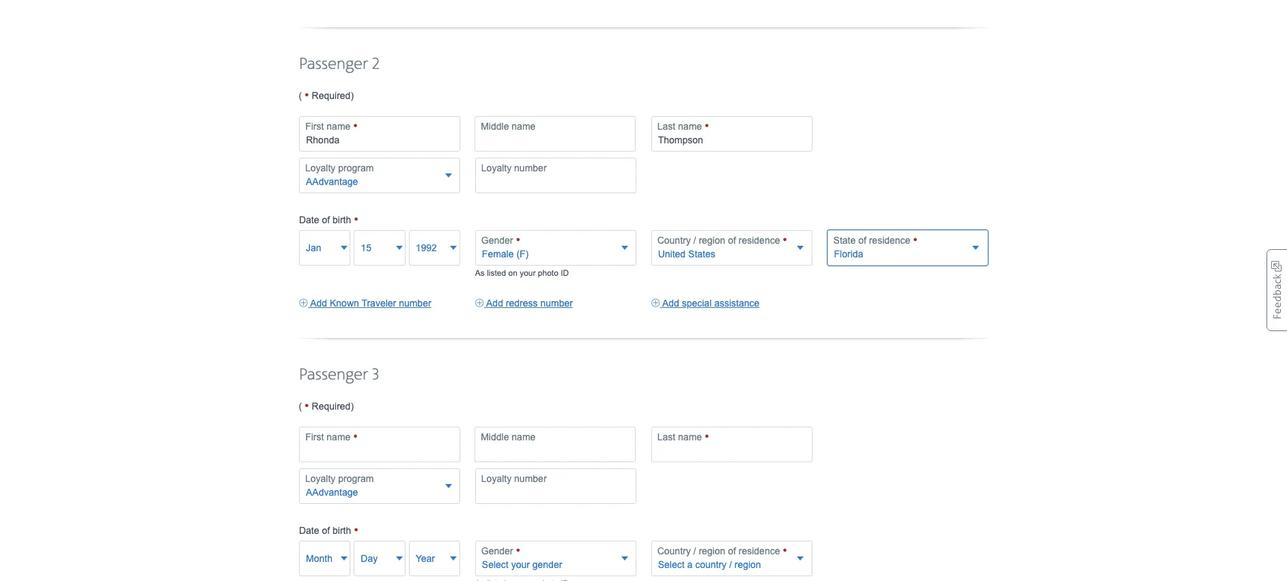 Task type: describe. For each thing, give the bounding box(es) containing it.
middle name for passenger 2
[[481, 121, 536, 132]]

loyalty program for 3
[[305, 473, 374, 484]]

date of birth for passenger 3
[[299, 525, 354, 536]]

Last name text field
[[651, 427, 812, 462]]

known
[[330, 298, 359, 308]]

state
[[833, 235, 856, 246]]

passenger for passenger 2
[[299, 54, 368, 74]]

number inside add known traveler number button
[[399, 298, 431, 308]]

add image
[[299, 296, 308, 310]]

add redress number
[[486, 298, 573, 308]]

birth for 2
[[333, 214, 351, 225]]

assistance
[[714, 298, 759, 308]]

middle name for passenger 3
[[481, 431, 536, 442]]

Last name text field
[[651, 116, 812, 151]]

2
[[372, 54, 379, 74]]

add special assistance
[[662, 298, 759, 308]]

first name text field for 3
[[299, 427, 460, 462]]

gender for passenger 3
[[481, 545, 516, 556]]

add known traveler number button
[[299, 296, 431, 310]]

as
[[475, 268, 485, 278]]

required for passenger 2
[[312, 90, 351, 101]]

middle for passenger 3
[[481, 431, 509, 442]]

number down middle name text box
[[514, 162, 547, 173]]

add for add redress number
[[486, 298, 503, 308]]

program for 3
[[338, 473, 374, 484]]

first name for passenger 3
[[305, 431, 353, 442]]

birth for 3
[[333, 525, 351, 536]]

add special assistance button
[[651, 296, 759, 310]]

number down middle name text field
[[514, 473, 547, 484]]

) for 2
[[351, 90, 354, 101]]

traveler
[[361, 298, 396, 308]]

program for 2
[[338, 162, 374, 173]]

redress
[[506, 298, 538, 308]]

Loyalty number text field
[[475, 468, 636, 504]]

add image for add redress number
[[475, 296, 484, 310]]

name for last name text field
[[678, 431, 702, 442]]

Middle name text field
[[475, 427, 636, 462]]

first name for passenger 2
[[305, 121, 353, 132]]

last for passenger 3
[[657, 431, 675, 442]]

add redress number button
[[475, 296, 573, 310]]

region for 3
[[699, 545, 725, 556]]

loyalty number for 2
[[481, 162, 547, 173]]

name for last name text box
[[678, 121, 702, 132]]

country / region of residence for passenger 3
[[657, 545, 783, 556]]

special
[[682, 298, 712, 308]]

listed
[[487, 268, 506, 278]]

on
[[508, 268, 517, 278]]



Task type: vqa. For each thing, say whether or not it's contained in the screenshot.
tab
no



Task type: locate. For each thing, give the bounding box(es) containing it.
add image left 'special'
[[651, 296, 660, 310]]

2 country from the top
[[657, 545, 691, 556]]

( down passenger 3
[[299, 401, 305, 412]]

1 vertical spatial (
[[299, 401, 305, 412]]

last name for passenger 2
[[657, 121, 705, 132]]

1 horizontal spatial add
[[486, 298, 503, 308]]

gender for passenger 2
[[481, 235, 516, 246]]

0 vertical spatial )
[[351, 90, 354, 101]]

2 first from the top
[[305, 431, 324, 442]]

add for add known traveler number
[[310, 298, 327, 308]]

add known traveler number
[[310, 298, 431, 308]]

)
[[351, 90, 354, 101], [351, 401, 354, 412]]

(
[[299, 90, 305, 101], [299, 401, 305, 412]]

date of birth
[[299, 214, 354, 225], [299, 525, 354, 536]]

0 vertical spatial loyalty program
[[305, 162, 374, 173]]

1 loyalty number from the top
[[481, 162, 547, 173]]

2 middle name from the top
[[481, 431, 536, 442]]

2 passenger from the top
[[299, 365, 368, 385]]

first for passenger 3
[[305, 431, 324, 442]]

0 horizontal spatial add
[[310, 298, 327, 308]]

2 add from the left
[[486, 298, 503, 308]]

0 vertical spatial required
[[312, 90, 351, 101]]

1 vertical spatial middle name
[[481, 431, 536, 442]]

/
[[693, 235, 696, 246], [693, 545, 696, 556]]

0 vertical spatial first
[[305, 121, 324, 132]]

1 first name text field from the top
[[299, 116, 460, 151]]

0 vertical spatial first name
[[305, 121, 353, 132]]

region for 2
[[699, 235, 725, 246]]

program
[[338, 162, 374, 173], [338, 473, 374, 484]]

0 vertical spatial first name text field
[[299, 116, 460, 151]]

0 horizontal spatial add image
[[475, 296, 484, 310]]

country / region of residence
[[657, 235, 783, 246], [657, 545, 783, 556]]

first
[[305, 121, 324, 132], [305, 431, 324, 442]]

1 birth from the top
[[333, 214, 351, 225]]

residence for passenger 3
[[739, 545, 780, 556]]

0 vertical spatial program
[[338, 162, 374, 173]]

passenger for passenger 3
[[299, 365, 368, 385]]

add left 'special'
[[662, 298, 679, 308]]

0 vertical spatial passenger
[[299, 54, 368, 74]]

1 vertical spatial /
[[693, 545, 696, 556]]

name for middle name text box
[[512, 121, 536, 132]]

1 vertical spatial first name
[[305, 431, 353, 442]]

add inside button
[[486, 298, 503, 308]]

1 country / region of residence from the top
[[657, 235, 783, 246]]

required image
[[353, 120, 358, 132], [705, 120, 709, 132], [354, 213, 358, 227], [913, 234, 918, 246], [305, 399, 309, 413], [353, 431, 358, 443], [705, 431, 709, 443]]

required ) for passenger 2
[[309, 90, 354, 101]]

country / region of residence for passenger 2
[[657, 235, 783, 246]]

0 vertical spatial /
[[693, 235, 696, 246]]

1 vertical spatial birth
[[333, 525, 351, 536]]

leave feedback, opens external site in new window image
[[1267, 249, 1287, 331]]

1 region from the top
[[699, 235, 725, 246]]

1 last name from the top
[[657, 121, 705, 132]]

2 add image from the left
[[651, 296, 660, 310]]

0 vertical spatial middle
[[481, 121, 509, 132]]

loyalty number down middle name text field
[[481, 473, 547, 484]]

1 vertical spatial country / region of residence
[[657, 545, 783, 556]]

country for passenger 2
[[657, 235, 691, 246]]

middle for passenger 2
[[481, 121, 509, 132]]

first down passenger 3
[[305, 431, 324, 442]]

number right traveler
[[399, 298, 431, 308]]

middle name
[[481, 121, 536, 132], [481, 431, 536, 442]]

1 first from the top
[[305, 121, 324, 132]]

date for passenger 2
[[299, 214, 319, 225]]

required image
[[305, 89, 309, 102], [516, 234, 520, 246], [783, 234, 787, 246], [354, 524, 358, 537], [516, 545, 520, 557], [783, 545, 787, 557]]

required down passenger 3
[[312, 401, 351, 412]]

loyalty number for 3
[[481, 473, 547, 484]]

/ for passenger 3
[[693, 545, 696, 556]]

country
[[657, 235, 691, 246], [657, 545, 691, 556]]

gender
[[481, 235, 516, 246], [481, 545, 516, 556]]

loyalty
[[305, 162, 335, 173], [481, 162, 512, 173], [305, 473, 335, 484], [481, 473, 512, 484]]

0 vertical spatial date of birth
[[299, 214, 354, 225]]

first down passenger 2
[[305, 121, 324, 132]]

2 required ) from the top
[[309, 401, 354, 412]]

3
[[372, 365, 379, 385]]

1 / from the top
[[693, 235, 696, 246]]

2 ( from the top
[[299, 401, 305, 412]]

last name
[[657, 121, 705, 132], [657, 431, 705, 442]]

1 required ) from the top
[[309, 90, 354, 101]]

name for middle name text field
[[512, 431, 536, 442]]

1 vertical spatial last name
[[657, 431, 705, 442]]

passenger 2
[[299, 54, 379, 74]]

0 vertical spatial country / region of residence
[[657, 235, 783, 246]]

2 birth from the top
[[333, 525, 351, 536]]

2 last from the top
[[657, 431, 675, 442]]

1 passenger from the top
[[299, 54, 368, 74]]

birth
[[333, 214, 351, 225], [333, 525, 351, 536]]

country for passenger 3
[[657, 545, 691, 556]]

number
[[514, 162, 547, 173], [399, 298, 431, 308], [540, 298, 573, 308], [514, 473, 547, 484]]

0 vertical spatial region
[[699, 235, 725, 246]]

number inside "add redress number" button
[[540, 298, 573, 308]]

0 vertical spatial gender
[[481, 235, 516, 246]]

2 last name from the top
[[657, 431, 705, 442]]

) for 3
[[351, 401, 354, 412]]

required for passenger 3
[[312, 401, 351, 412]]

2 loyalty program from the top
[[305, 473, 374, 484]]

Middle name text field
[[475, 116, 636, 151]]

of
[[322, 214, 330, 225], [728, 235, 736, 246], [858, 235, 866, 246], [322, 525, 330, 536], [728, 545, 736, 556]]

0 vertical spatial required )
[[309, 90, 354, 101]]

first name down passenger 3
[[305, 431, 353, 442]]

2 country / region of residence from the top
[[657, 545, 783, 556]]

1 program from the top
[[338, 162, 374, 173]]

First name text field
[[299, 116, 460, 151], [299, 427, 460, 462]]

0 vertical spatial last
[[657, 121, 675, 132]]

required down passenger 2
[[312, 90, 351, 101]]

1 date of birth from the top
[[299, 214, 354, 225]]

required ) down passenger 3
[[309, 401, 354, 412]]

2 gender from the top
[[481, 545, 516, 556]]

1 vertical spatial first
[[305, 431, 324, 442]]

required ) for passenger 3
[[309, 401, 354, 412]]

1 gender from the top
[[481, 235, 516, 246]]

first name text field for 2
[[299, 116, 460, 151]]

( for passenger 2
[[299, 90, 305, 101]]

date for passenger 3
[[299, 525, 319, 536]]

2 / from the top
[[693, 545, 696, 556]]

0 vertical spatial (
[[299, 90, 305, 101]]

first for passenger 2
[[305, 121, 324, 132]]

add image
[[475, 296, 484, 310], [651, 296, 660, 310]]

Loyalty number text field
[[475, 158, 636, 193]]

1 vertical spatial loyalty number
[[481, 473, 547, 484]]

2 required from the top
[[312, 401, 351, 412]]

2 middle from the top
[[481, 431, 509, 442]]

1 vertical spatial middle
[[481, 431, 509, 442]]

your
[[520, 268, 536, 278]]

2 program from the top
[[338, 473, 374, 484]]

last name for passenger 3
[[657, 431, 705, 442]]

name
[[327, 121, 351, 132], [512, 121, 536, 132], [678, 121, 702, 132], [327, 431, 351, 442], [512, 431, 536, 442], [678, 431, 702, 442]]

1 vertical spatial country
[[657, 545, 691, 556]]

add left redress
[[486, 298, 503, 308]]

1 vertical spatial date
[[299, 525, 319, 536]]

date of birth for passenger 2
[[299, 214, 354, 225]]

( for passenger 3
[[299, 401, 305, 412]]

1 vertical spatial region
[[699, 545, 725, 556]]

( down passenger 2
[[299, 90, 305, 101]]

1 vertical spatial required
[[312, 401, 351, 412]]

1 vertical spatial loyalty program
[[305, 473, 374, 484]]

passenger 3
[[299, 365, 379, 385]]

2 ) from the top
[[351, 401, 354, 412]]

1 date from the top
[[299, 214, 319, 225]]

) down passenger 3
[[351, 401, 354, 412]]

required ) down passenger 2
[[309, 90, 354, 101]]

) down passenger 2
[[351, 90, 354, 101]]

photo
[[538, 268, 558, 278]]

1 last from the top
[[657, 121, 675, 132]]

id
[[561, 268, 569, 278]]

1 vertical spatial passenger
[[299, 365, 368, 385]]

loyalty number down middle name text box
[[481, 162, 547, 173]]

1 vertical spatial gender
[[481, 545, 516, 556]]

1 horizontal spatial add image
[[651, 296, 660, 310]]

1 ) from the top
[[351, 90, 354, 101]]

add image down as
[[475, 296, 484, 310]]

add right add icon
[[310, 298, 327, 308]]

1 vertical spatial last
[[657, 431, 675, 442]]

3 add from the left
[[662, 298, 679, 308]]

1 middle from the top
[[481, 121, 509, 132]]

loyalty number
[[481, 162, 547, 173], [481, 473, 547, 484]]

first name down passenger 2
[[305, 121, 353, 132]]

region
[[699, 235, 725, 246], [699, 545, 725, 556]]

loyalty program for 2
[[305, 162, 374, 173]]

0 vertical spatial date
[[299, 214, 319, 225]]

1 vertical spatial program
[[338, 473, 374, 484]]

add inside popup button
[[662, 298, 679, 308]]

last
[[657, 121, 675, 132], [657, 431, 675, 442]]

1 country from the top
[[657, 235, 691, 246]]

passenger
[[299, 54, 368, 74], [299, 365, 368, 385]]

state of residence
[[833, 235, 913, 246]]

middle
[[481, 121, 509, 132], [481, 431, 509, 442]]

add image for add special assistance
[[651, 296, 660, 310]]

1 ( from the top
[[299, 90, 305, 101]]

0 vertical spatial birth
[[333, 214, 351, 225]]

residence
[[739, 235, 780, 246], [869, 235, 910, 246], [739, 545, 780, 556]]

2 horizontal spatial add
[[662, 298, 679, 308]]

add
[[310, 298, 327, 308], [486, 298, 503, 308], [662, 298, 679, 308]]

1 required from the top
[[312, 90, 351, 101]]

1 middle name from the top
[[481, 121, 536, 132]]

1 vertical spatial required )
[[309, 401, 354, 412]]

first name
[[305, 121, 353, 132], [305, 431, 353, 442]]

/ for passenger 2
[[693, 235, 696, 246]]

residence for passenger 2
[[739, 235, 780, 246]]

2 date of birth from the top
[[299, 525, 354, 536]]

1 vertical spatial first name text field
[[299, 427, 460, 462]]

0 vertical spatial middle name
[[481, 121, 536, 132]]

2 loyalty number from the top
[[481, 473, 547, 484]]

required
[[312, 90, 351, 101], [312, 401, 351, 412]]

loyalty program
[[305, 162, 374, 173], [305, 473, 374, 484]]

add for add special assistance
[[662, 298, 679, 308]]

required )
[[309, 90, 354, 101], [309, 401, 354, 412]]

0 vertical spatial last name
[[657, 121, 705, 132]]

number down id
[[540, 298, 573, 308]]

0 vertical spatial loyalty number
[[481, 162, 547, 173]]

1 vertical spatial )
[[351, 401, 354, 412]]

1 add from the left
[[310, 298, 327, 308]]

2 first name from the top
[[305, 431, 353, 442]]

passenger left 3
[[299, 365, 368, 385]]

as listed on your photo id
[[475, 268, 569, 278]]

date
[[299, 214, 319, 225], [299, 525, 319, 536]]

2 first name text field from the top
[[299, 427, 460, 462]]

1 first name from the top
[[305, 121, 353, 132]]

1 add image from the left
[[475, 296, 484, 310]]

passenger left "2"
[[299, 54, 368, 74]]

add inside button
[[310, 298, 327, 308]]

0 vertical spatial country
[[657, 235, 691, 246]]

2 region from the top
[[699, 545, 725, 556]]

last for passenger 2
[[657, 121, 675, 132]]

2 date from the top
[[299, 525, 319, 536]]

1 loyalty program from the top
[[305, 162, 374, 173]]

1 vertical spatial date of birth
[[299, 525, 354, 536]]



